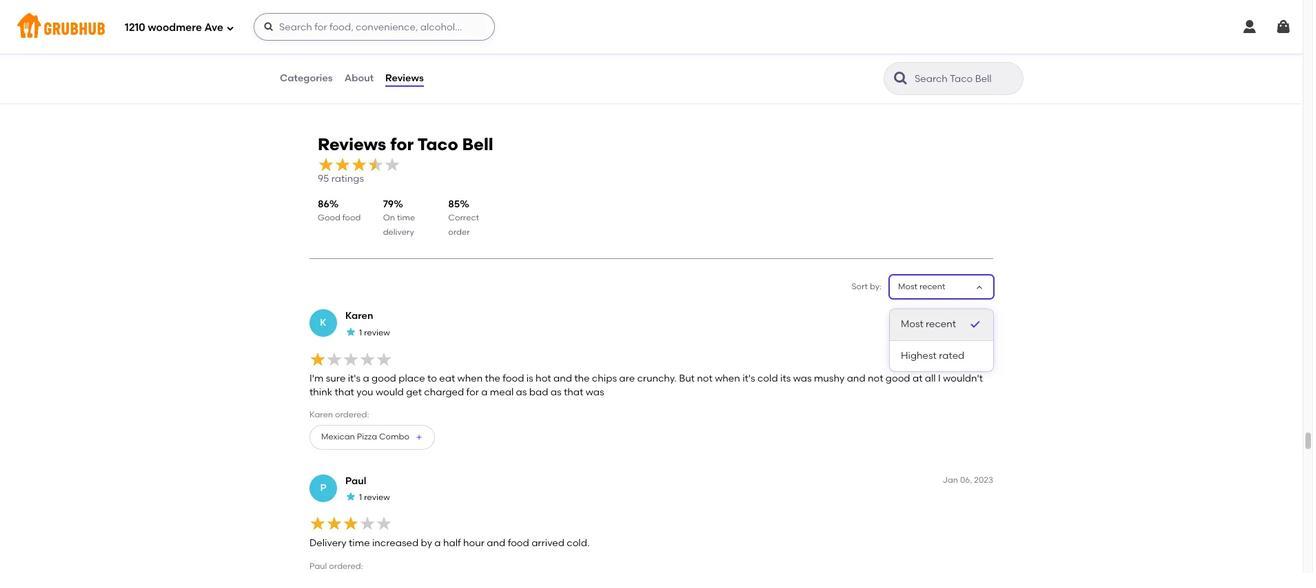 Task type: vqa. For each thing, say whether or not it's contained in the screenshot.
K
yes



Task type: locate. For each thing, give the bounding box(es) containing it.
1 horizontal spatial it's
[[743, 373, 755, 385]]

1 vertical spatial paul
[[310, 562, 327, 571]]

2 1 review from the top
[[359, 493, 390, 503]]

as right the bad
[[551, 387, 562, 399]]

2 1 from the top
[[359, 493, 362, 503]]

most right by:
[[898, 282, 918, 292]]

1 vertical spatial for
[[466, 387, 479, 399]]

k
[[320, 317, 327, 329]]

2 as from the left
[[551, 387, 562, 399]]

ratings
[[971, 62, 1004, 74], [331, 173, 364, 185]]

crunchy.
[[637, 373, 677, 385]]

taco up 85
[[418, 135, 458, 155]]

get
[[406, 387, 422, 399]]

1 vertical spatial most
[[901, 319, 924, 330]]

mushy
[[814, 373, 845, 385]]

not left at
[[868, 373, 884, 385]]

for up 79
[[390, 135, 414, 155]]

bad
[[529, 387, 548, 399]]

mi
[[319, 60, 329, 70], [565, 60, 575, 70], [811, 60, 821, 70]]

1 horizontal spatial time
[[397, 213, 415, 223]]

0 horizontal spatial 20–30
[[546, 48, 570, 58]]

pizza
[[357, 432, 377, 442]]

time
[[397, 213, 415, 223], [349, 538, 370, 550]]

2 review from the top
[[364, 493, 390, 503]]

2 good from the left
[[886, 373, 911, 385]]

2 the from the left
[[575, 373, 590, 385]]

2 that from the left
[[564, 387, 584, 399]]

and right hour at left
[[487, 538, 506, 550]]

0 vertical spatial review
[[364, 328, 390, 338]]

2 not from the left
[[868, 373, 884, 385]]

when
[[458, 373, 483, 385], [715, 373, 740, 385]]

food left is
[[503, 373, 524, 385]]

0 horizontal spatial mi
[[319, 60, 329, 70]]

0 vertical spatial taco
[[299, 12, 326, 25]]

good
[[372, 373, 396, 385], [886, 373, 911, 385]]

when left cold
[[715, 373, 740, 385]]

1 horizontal spatial svg image
[[263, 21, 274, 32]]

1210
[[125, 21, 145, 34]]

0 vertical spatial 1 review
[[359, 328, 390, 338]]

1 horizontal spatial and
[[554, 373, 572, 385]]

food inside 86 good food
[[342, 213, 361, 223]]

0 vertical spatial time
[[397, 213, 415, 223]]

highest
[[901, 350, 937, 362]]

paul down delivery
[[310, 562, 327, 571]]

time right delivery
[[349, 538, 370, 550]]

1 mi from the left
[[319, 60, 329, 70]]

hour
[[463, 538, 485, 550]]

ordered:
[[335, 411, 369, 420], [329, 562, 363, 571]]

1 horizontal spatial ratings
[[971, 62, 1004, 74]]

0 vertical spatial reviews
[[385, 72, 424, 84]]

recent inside option
[[926, 319, 956, 330]]

1 the from the left
[[485, 373, 500, 385]]

2 horizontal spatial and
[[847, 373, 866, 385]]

1 horizontal spatial mi
[[565, 60, 575, 70]]

0 horizontal spatial was
[[586, 387, 604, 399]]

delivery time increased by a half hour and food arrived cold.
[[310, 538, 590, 550]]

when right eat on the bottom left of the page
[[458, 373, 483, 385]]

ratings right 20
[[971, 62, 1004, 74]]

0 horizontal spatial paul
[[310, 562, 327, 571]]

1 vertical spatial 2023
[[974, 476, 994, 485]]

ordered: up mexican pizza combo
[[335, 411, 369, 420]]

2 2023 from the top
[[974, 476, 994, 485]]

2 horizontal spatial min
[[818, 48, 833, 58]]

1 horizontal spatial was
[[793, 373, 812, 385]]

most inside option
[[901, 319, 924, 330]]

1 review
[[359, 328, 390, 338], [359, 493, 390, 503]]

0 vertical spatial recent
[[920, 282, 946, 292]]

recent up most recent option
[[920, 282, 946, 292]]

for right the charged
[[466, 387, 479, 399]]

reviews inside button
[[385, 72, 424, 84]]

1 2023 from the top
[[974, 310, 994, 320]]

0 vertical spatial most
[[898, 282, 918, 292]]

0 vertical spatial paul
[[345, 476, 366, 487]]

20–30
[[546, 48, 570, 58], [792, 48, 816, 58]]

2 it's from the left
[[743, 373, 755, 385]]

svg image right ave
[[226, 24, 234, 32]]

1 vertical spatial karen
[[310, 411, 333, 420]]

2 star icon image from the top
[[345, 492, 356, 503]]

1
[[359, 328, 362, 338], [359, 493, 362, 503]]

search icon image
[[893, 70, 909, 87]]

was right its
[[793, 373, 812, 385]]

0 vertical spatial 2023
[[974, 310, 994, 320]]

0 horizontal spatial time
[[349, 538, 370, 550]]

paul right p
[[345, 476, 366, 487]]

1 vertical spatial most recent
[[901, 319, 956, 330]]

0 vertical spatial star icon image
[[345, 327, 356, 338]]

as
[[516, 387, 527, 399], [551, 387, 562, 399]]

taco
[[299, 12, 326, 25], [418, 135, 458, 155]]

1 vertical spatial recent
[[926, 319, 956, 330]]

0 horizontal spatial when
[[458, 373, 483, 385]]

1 horizontal spatial as
[[551, 387, 562, 399]]

1 horizontal spatial paul
[[345, 476, 366, 487]]

0 vertical spatial ratings
[[971, 62, 1004, 74]]

karen right the k at the left of the page
[[345, 310, 373, 322]]

0 vertical spatial ordered:
[[335, 411, 369, 420]]

karen for karen ordered:
[[310, 411, 333, 420]]

food inside i'm sure it's a good place to eat when the food is hot and the chips are crunchy. but not when it's cold its was mushy  and not good at all  i wouldn't think that you would get charged for a meal as bad as that was
[[503, 373, 524, 385]]

for
[[390, 135, 414, 155], [466, 387, 479, 399]]

1 review from the top
[[364, 328, 390, 338]]

reviews button
[[385, 54, 425, 103]]

svg image right svg image
[[1276, 19, 1292, 35]]

and
[[554, 373, 572, 385], [847, 373, 866, 385], [487, 538, 506, 550]]

0 horizontal spatial karen
[[310, 411, 333, 420]]

1 horizontal spatial 2.65
[[792, 60, 808, 70]]

star icon image right the k at the left of the page
[[345, 327, 356, 338]]

caret down icon image
[[974, 282, 985, 293]]

2 horizontal spatial a
[[481, 387, 488, 399]]

for inside i'm sure it's a good place to eat when the food is hot and the chips are crunchy. but not when it's cold its was mushy  and not good at all  i wouldn't think that you would get charged for a meal as bad as that was
[[466, 387, 479, 399]]

that
[[335, 387, 354, 399], [564, 387, 584, 399]]

review up increased
[[364, 493, 390, 503]]

reviews right about
[[385, 72, 424, 84]]

0 horizontal spatial that
[[335, 387, 354, 399]]

recent left 08,
[[926, 319, 956, 330]]

20–30 min 2.65 mi
[[546, 48, 587, 70], [792, 48, 833, 70]]

taco inside taco bell link
[[299, 12, 326, 25]]

1 not from the left
[[697, 373, 713, 385]]

2023 for i'm sure it's a good place to eat when the food is hot and the chips are crunchy. but not when it's cold its was mushy  and not good at all  i wouldn't think that you would get charged for a meal as bad as that was
[[974, 310, 994, 320]]

0 horizontal spatial 20–30 min 2.65 mi
[[546, 48, 587, 70]]

most
[[898, 282, 918, 292], [901, 319, 924, 330]]

Search for food, convenience, alcohol... search field
[[254, 13, 495, 41]]

paul
[[345, 476, 366, 487], [310, 562, 327, 571]]

a right by
[[435, 538, 441, 550]]

reviews up 95 ratings
[[318, 135, 386, 155]]

1 horizontal spatial good
[[886, 373, 911, 385]]

food right "good"
[[342, 213, 361, 223]]

0 horizontal spatial bell
[[328, 12, 348, 25]]

the
[[485, 373, 500, 385], [575, 373, 590, 385]]

2023 right 06,
[[974, 476, 994, 485]]

3 mi from the left
[[811, 60, 821, 70]]

review
[[364, 328, 390, 338], [364, 493, 390, 503]]

2 vertical spatial food
[[508, 538, 529, 550]]

1 review right the k at the left of the page
[[359, 328, 390, 338]]

1 vertical spatial ordered:
[[329, 562, 363, 571]]

the up meal
[[485, 373, 500, 385]]

good up the would on the bottom left
[[372, 373, 396, 385]]

0 vertical spatial 1
[[359, 328, 362, 338]]

p
[[320, 482, 327, 494]]

it's up you
[[348, 373, 361, 385]]

1 vertical spatial taco
[[418, 135, 458, 155]]

1 vertical spatial reviews
[[318, 135, 386, 155]]

0 vertical spatial bell
[[328, 12, 348, 25]]

1 for karen
[[359, 328, 362, 338]]

svg image
[[1276, 19, 1292, 35], [263, 21, 274, 32], [226, 24, 234, 32]]

1 for paul
[[359, 493, 362, 503]]

that right the bad
[[564, 387, 584, 399]]

that down sure
[[335, 387, 354, 399]]

check icon image
[[969, 318, 983, 332]]

0 horizontal spatial min
[[323, 48, 338, 58]]

1 vertical spatial 1 review
[[359, 493, 390, 503]]

hot
[[536, 373, 551, 385]]

a left meal
[[481, 387, 488, 399]]

2 when from the left
[[715, 373, 740, 385]]

79
[[383, 198, 394, 210]]

1 right p
[[359, 493, 362, 503]]

2023 right 08,
[[974, 310, 994, 320]]

star icon image right p
[[345, 492, 356, 503]]

and right "mushy"
[[847, 373, 866, 385]]

0 horizontal spatial ratings
[[331, 173, 364, 185]]

1 it's from the left
[[348, 373, 361, 385]]

recent
[[920, 282, 946, 292], [926, 319, 956, 330]]

0.80
[[299, 60, 316, 70]]

1 horizontal spatial for
[[466, 387, 479, 399]]

06,
[[960, 476, 972, 485]]

by:
[[870, 282, 882, 292]]

0 horizontal spatial taco
[[299, 12, 326, 25]]

1 20–30 from the left
[[546, 48, 570, 58]]

bell inside taco bell link
[[328, 12, 348, 25]]

star icon image
[[345, 327, 356, 338], [345, 492, 356, 503]]

mexican pizza combo
[[321, 432, 409, 442]]

1 vertical spatial food
[[503, 373, 524, 385]]

most up highest
[[901, 319, 924, 330]]

1 horizontal spatial a
[[435, 538, 441, 550]]

ordered: down delivery
[[329, 562, 363, 571]]

0 vertical spatial a
[[363, 373, 369, 385]]

rated
[[939, 350, 965, 362]]

food
[[342, 213, 361, 223], [503, 373, 524, 385], [508, 538, 529, 550]]

0 vertical spatial food
[[342, 213, 361, 223]]

0 horizontal spatial good
[[372, 373, 396, 385]]

ratings right 95 on the left of the page
[[331, 173, 364, 185]]

0 horizontal spatial as
[[516, 387, 527, 399]]

good left at
[[886, 373, 911, 385]]

karen down think on the bottom of the page
[[310, 411, 333, 420]]

jul 08, 2023
[[946, 310, 994, 320]]

karen
[[345, 310, 373, 322], [310, 411, 333, 420]]

min
[[323, 48, 338, 58], [572, 48, 587, 58], [818, 48, 833, 58]]

08,
[[960, 310, 972, 320]]

1 right the k at the left of the page
[[359, 328, 362, 338]]

0 vertical spatial most recent
[[898, 282, 946, 292]]

1 vertical spatial ratings
[[331, 173, 364, 185]]

1 min from the left
[[323, 48, 338, 58]]

1 review for karen
[[359, 328, 390, 338]]

and right hot
[[554, 373, 572, 385]]

1 vertical spatial bell
[[462, 135, 494, 155]]

it's left cold
[[743, 373, 755, 385]]

recent inside field
[[920, 282, 946, 292]]

Search Taco Bell search field
[[914, 72, 1019, 85]]

most recent up "highest rated"
[[901, 319, 956, 330]]

0 horizontal spatial the
[[485, 373, 500, 385]]

as down is
[[516, 387, 527, 399]]

reviews for reviews
[[385, 72, 424, 84]]

1 1 from the top
[[359, 328, 362, 338]]

karen ordered:
[[310, 411, 369, 420]]

0 horizontal spatial not
[[697, 373, 713, 385]]

not right but at the right of the page
[[697, 373, 713, 385]]

1 horizontal spatial not
[[868, 373, 884, 385]]

1 1 review from the top
[[359, 328, 390, 338]]

taco up subscription pass icon
[[299, 12, 326, 25]]

1 horizontal spatial 20–30
[[792, 48, 816, 58]]

0 horizontal spatial a
[[363, 373, 369, 385]]

1 vertical spatial star icon image
[[345, 492, 356, 503]]

1 good from the left
[[372, 373, 396, 385]]

are
[[619, 373, 635, 385]]

ratings for 95 ratings
[[331, 173, 364, 185]]

food left arrived
[[508, 538, 529, 550]]

star icon image for karen
[[345, 327, 356, 338]]

0 vertical spatial karen
[[345, 310, 373, 322]]

1 star icon image from the top
[[345, 327, 356, 338]]

order
[[448, 227, 470, 237]]

1 2.65 from the left
[[546, 60, 562, 70]]

2.65
[[546, 60, 562, 70], [792, 60, 808, 70]]

0 horizontal spatial 2.65
[[546, 60, 562, 70]]

1 horizontal spatial that
[[564, 387, 584, 399]]

time up delivery
[[397, 213, 415, 223]]

1 vertical spatial review
[[364, 493, 390, 503]]

1 vertical spatial 1
[[359, 493, 362, 503]]

svg image
[[1242, 19, 1258, 35]]

cold
[[758, 373, 778, 385]]

1 horizontal spatial karen
[[345, 310, 373, 322]]

was down chips
[[586, 387, 604, 399]]

jan 06, 2023
[[943, 476, 994, 485]]

a up you
[[363, 373, 369, 385]]

2023
[[974, 310, 994, 320], [974, 476, 994, 485]]

1 horizontal spatial when
[[715, 373, 740, 385]]

star icon image for paul
[[345, 492, 356, 503]]

most recent up most recent option
[[898, 282, 946, 292]]

1 horizontal spatial the
[[575, 373, 590, 385]]

a
[[363, 373, 369, 385], [481, 387, 488, 399], [435, 538, 441, 550]]

the left chips
[[575, 373, 590, 385]]

2 horizontal spatial mi
[[811, 60, 821, 70]]

0 horizontal spatial it's
[[348, 373, 361, 385]]

svg image left subscription pass icon
[[263, 21, 274, 32]]

bell
[[328, 12, 348, 25], [462, 135, 494, 155]]

1 review up increased
[[359, 493, 390, 503]]

reviews
[[385, 72, 424, 84], [318, 135, 386, 155]]

1 horizontal spatial min
[[572, 48, 587, 58]]

2 mi from the left
[[565, 60, 575, 70]]

0 vertical spatial for
[[390, 135, 414, 155]]

1 horizontal spatial 20–30 min 2.65 mi
[[792, 48, 833, 70]]

review right the k at the left of the page
[[364, 328, 390, 338]]



Task type: describe. For each thing, give the bounding box(es) containing it.
increased
[[372, 538, 419, 550]]

86 good food
[[318, 198, 361, 223]]

cold.
[[567, 538, 590, 550]]

2 20–30 from the left
[[792, 48, 816, 58]]

subscription pass image
[[299, 30, 313, 41]]

20 ratings
[[958, 62, 1004, 74]]

is
[[527, 373, 533, 385]]

bowls
[[319, 31, 342, 40]]

review for paul
[[364, 493, 390, 503]]

1 review for paul
[[359, 493, 390, 503]]

0 horizontal spatial svg image
[[226, 24, 234, 32]]

karen for karen
[[345, 310, 373, 322]]

plus icon image
[[415, 434, 423, 442]]

min inside 15–25 min 0.80 mi
[[323, 48, 338, 58]]

good
[[318, 213, 340, 223]]

by
[[421, 538, 432, 550]]

combo
[[379, 432, 409, 442]]

85
[[448, 198, 460, 210]]

woodmere
[[148, 21, 202, 34]]

most inside field
[[898, 282, 918, 292]]

about
[[345, 72, 374, 84]]

mi inside 15–25 min 0.80 mi
[[319, 60, 329, 70]]

ordered: for karen ordered:
[[335, 411, 369, 420]]

eat
[[439, 373, 455, 385]]

meal
[[490, 387, 514, 399]]

think
[[310, 387, 332, 399]]

reviews for reviews for taco bell
[[318, 135, 386, 155]]

its
[[780, 373, 791, 385]]

half
[[443, 538, 461, 550]]

1 horizontal spatial bell
[[462, 135, 494, 155]]

2 min from the left
[[572, 48, 587, 58]]

but
[[679, 373, 695, 385]]

0 vertical spatial was
[[793, 373, 812, 385]]

main navigation navigation
[[0, 0, 1303, 54]]

highest rated
[[901, 350, 965, 362]]

categories
[[280, 72, 333, 84]]

i'm
[[310, 373, 324, 385]]

review for karen
[[364, 328, 390, 338]]

taco bell link
[[299, 12, 511, 27]]

1 horizontal spatial taco
[[418, 135, 458, 155]]

sort by:
[[852, 282, 882, 292]]

85 correct order
[[448, 198, 479, 237]]

paul for paul ordered:
[[310, 562, 327, 571]]

most recent option
[[890, 310, 994, 341]]

1 20–30 min 2.65 mi from the left
[[546, 48, 587, 70]]

20
[[958, 62, 969, 74]]

2023 for delivery time increased by a half hour and food arrived cold.
[[974, 476, 994, 485]]

mexican
[[321, 432, 355, 442]]

jul
[[946, 310, 958, 320]]

would
[[376, 387, 404, 399]]

at
[[913, 373, 923, 385]]

all
[[925, 373, 936, 385]]

sure
[[326, 373, 346, 385]]

on
[[383, 213, 395, 223]]

delivery
[[383, 227, 414, 237]]

most recent inside option
[[901, 319, 956, 330]]

1210 woodmere ave
[[125, 21, 223, 34]]

1 that from the left
[[335, 387, 354, 399]]

ave
[[204, 21, 223, 34]]

you
[[357, 387, 373, 399]]

2 vertical spatial a
[[435, 538, 441, 550]]

mexican pizza combo button
[[310, 425, 435, 450]]

arrived
[[532, 538, 565, 550]]

Sort by: field
[[898, 281, 946, 293]]

taco bell
[[299, 12, 348, 25]]

1 vertical spatial a
[[481, 387, 488, 399]]

79 on time delivery
[[383, 198, 415, 237]]

15–25 min 0.80 mi
[[299, 48, 338, 70]]

ratings for 20 ratings
[[971, 62, 1004, 74]]

95 ratings
[[318, 173, 364, 185]]

0 horizontal spatial and
[[487, 538, 506, 550]]

ordered: for paul ordered:
[[329, 562, 363, 571]]

15–25
[[299, 48, 321, 58]]

95
[[318, 173, 329, 185]]

paul ordered:
[[310, 562, 363, 571]]

i
[[938, 373, 941, 385]]

place
[[399, 373, 425, 385]]

reviews for taco bell
[[318, 135, 494, 155]]

jan
[[943, 476, 958, 485]]

correct
[[448, 213, 479, 223]]

2 2.65 from the left
[[792, 60, 808, 70]]

1 when from the left
[[458, 373, 483, 385]]

1 as from the left
[[516, 387, 527, 399]]

delivery
[[310, 538, 347, 550]]

chips
[[592, 373, 617, 385]]

86
[[318, 198, 329, 210]]

1 vertical spatial time
[[349, 538, 370, 550]]

1 vertical spatial was
[[586, 387, 604, 399]]

categories button
[[279, 54, 333, 103]]

2 horizontal spatial svg image
[[1276, 19, 1292, 35]]

wouldn't
[[943, 373, 983, 385]]

3 min from the left
[[818, 48, 833, 58]]

i'm sure it's a good place to eat when the food is hot and the chips are crunchy. but not when it's cold its was mushy  and not good at all  i wouldn't think that you would get charged for a meal as bad as that was
[[310, 373, 983, 399]]

sort
[[852, 282, 868, 292]]

time inside 79 on time delivery
[[397, 213, 415, 223]]

to
[[428, 373, 437, 385]]

paul for paul
[[345, 476, 366, 487]]

0 horizontal spatial for
[[390, 135, 414, 155]]

charged
[[424, 387, 464, 399]]

about button
[[344, 54, 374, 103]]

2 20–30 min 2.65 mi from the left
[[792, 48, 833, 70]]



